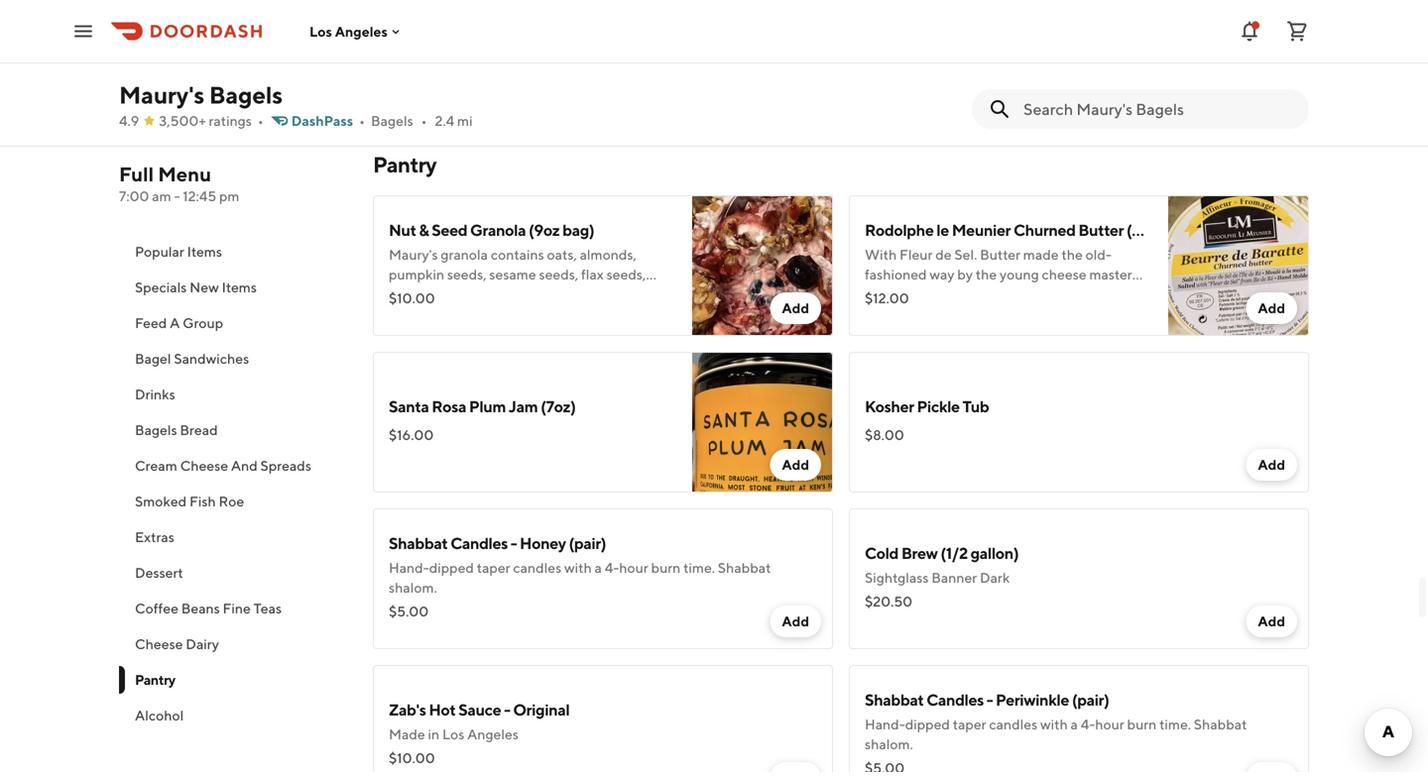 Task type: vqa. For each thing, say whether or not it's contained in the screenshot.
the Rodolphe le Meunier Churned Butter (Salted)
yes



Task type: locate. For each thing, give the bounding box(es) containing it.
with down the honey
[[565, 560, 592, 576]]

(pair) inside shabbat candles - honey (pair) hand-dipped taper candles with a 4-hour burn time. shabbat shalom. $5.00 add
[[569, 534, 606, 553]]

0 vertical spatial cheese
[[180, 458, 228, 474]]

2 $16.00 from the top
[[389, 427, 434, 444]]

dipped for honey
[[429, 560, 474, 576]]

bagels bread button
[[119, 413, 349, 448]]

a inside shabbat candles - honey (pair) hand-dipped taper candles with a 4-hour burn time. shabbat shalom. $5.00 add
[[595, 560, 602, 576]]

0 horizontal spatial dipped
[[429, 560, 474, 576]]

a
[[595, 560, 602, 576], [1071, 717, 1078, 733]]

1 vertical spatial hour
[[1096, 717, 1125, 733]]

angeles
[[335, 23, 388, 39], [467, 727, 519, 743]]

0 horizontal spatial burn
[[651, 560, 681, 576]]

1 vertical spatial cheese
[[135, 637, 183, 653]]

items right new
[[222, 279, 257, 296]]

santa rosa plum jam (7oz)
[[389, 397, 576, 416]]

0 vertical spatial candles
[[513, 560, 562, 576]]

1 horizontal spatial a
[[477, 60, 487, 76]]

and down palate,
[[389, 60, 413, 76]]

0 horizontal spatial shalom.
[[389, 580, 437, 596]]

seeds, up salt,
[[607, 266, 646, 283]]

0 vertical spatial bagels
[[209, 81, 283, 109]]

candles inside shabbat candles - honey (pair) hand-dipped taper candles with a 4-hour burn time. shabbat shalom. $5.00 add
[[451, 534, 508, 553]]

1 vertical spatial time.
[[1160, 717, 1192, 733]]

4-
[[605, 560, 619, 576], [1081, 717, 1096, 733]]

mi
[[457, 113, 473, 129]]

popular items button
[[119, 234, 349, 270]]

0 horizontal spatial bagels
[[135, 422, 177, 439]]

tub
[[963, 397, 990, 416]]

1 horizontal spatial burn
[[1128, 717, 1157, 733]]

0 vertical spatial with
[[565, 560, 592, 576]]

taper for honey
[[477, 560, 511, 576]]

1 vertical spatial (pair)
[[1072, 691, 1110, 710]]

2 vertical spatial bagels
[[135, 422, 177, 439]]

1 vertical spatial bagels
[[371, 113, 413, 129]]

palate,
[[389, 40, 432, 57]]

buttery color, smooth texture, mild on the palate, but nutty, and subtly sweet.  semi-firm and meltable. a crowd-pleaser. (holland) 7oz
[[389, 20, 672, 76]]

shalom.
[[389, 580, 437, 596], [865, 737, 914, 753]]

cream cheese and spreads button
[[119, 448, 349, 484]]

1 horizontal spatial 4-
[[1081, 717, 1096, 733]]

candles
[[451, 534, 508, 553], [927, 691, 984, 710]]

- left periwinkle
[[987, 691, 993, 710]]

original
[[513, 701, 570, 720]]

1 vertical spatial with
[[1041, 717, 1068, 733]]

(pair) right periwinkle
[[1072, 691, 1110, 710]]

cream cheese and spreads
[[135, 458, 311, 474]]

0 horizontal spatial time.
[[684, 560, 715, 576]]

open menu image
[[71, 19, 95, 43]]

7oz
[[648, 60, 670, 76]]

dashpass •
[[291, 113, 365, 129]]

(pair) inside shabbat candles - periwinkle (pair) hand-dipped taper candles with a 4-hour burn time. shabbat shalom.
[[1072, 691, 1110, 710]]

(pair) right the honey
[[569, 534, 606, 553]]

los angeles
[[310, 23, 388, 39]]

seeds, down the granola
[[447, 266, 487, 283]]

and
[[231, 458, 258, 474]]

kosher
[[865, 397, 914, 416]]

burn inside shabbat candles - periwinkle (pair) hand-dipped taper candles with a 4-hour burn time. shabbat shalom.
[[1128, 717, 1157, 733]]

and up crowd-
[[498, 40, 522, 57]]

1 horizontal spatial seeds,
[[539, 266, 579, 283]]

dairy
[[186, 637, 219, 653]]

0 horizontal spatial seeds,
[[447, 266, 487, 283]]

- right sauce
[[504, 701, 511, 720]]

1 vertical spatial a
[[1071, 717, 1078, 733]]

and
[[498, 40, 522, 57], [389, 60, 413, 76]]

1 horizontal spatial •
[[359, 113, 365, 129]]

0 horizontal spatial pantry
[[135, 672, 175, 689]]

extras button
[[119, 520, 349, 556]]

candles for periwinkle
[[990, 717, 1038, 733]]

1 horizontal spatial pantry
[[373, 152, 437, 178]]

santa rosa plum jam (7oz) image
[[693, 352, 833, 493]]

0 horizontal spatial (pair)
[[569, 534, 606, 553]]

rosa
[[432, 397, 466, 416]]

$10.00 down made
[[389, 751, 435, 767]]

- left the honey
[[511, 534, 517, 553]]

• left 2.4
[[421, 113, 427, 129]]

1 horizontal spatial hand-
[[865, 717, 906, 733]]

0 vertical spatial pantry
[[373, 152, 437, 178]]

bagels up cream
[[135, 422, 177, 439]]

candles down the honey
[[513, 560, 562, 576]]

$16.00 down palate,
[[389, 64, 434, 80]]

cheese inside button
[[180, 458, 228, 474]]

0 vertical spatial (pair)
[[569, 534, 606, 553]]

with inside shabbat candles - honey (pair) hand-dipped taper candles with a 4-hour burn time. shabbat shalom. $5.00 add
[[565, 560, 592, 576]]

oats,
[[547, 247, 577, 263]]

0 horizontal spatial angeles
[[335, 23, 388, 39]]

pleaser.
[[535, 60, 583, 76]]

0 vertical spatial shalom.
[[389, 580, 437, 596]]

1 horizontal spatial dipped
[[906, 717, 950, 733]]

4- for periwinkle
[[1081, 717, 1096, 733]]

hour inside shabbat candles - periwinkle (pair) hand-dipped taper candles with a 4-hour burn time. shabbat shalom.
[[1096, 717, 1125, 733]]

1 vertical spatial 4-
[[1081, 717, 1096, 733]]

1 vertical spatial $10.00
[[389, 751, 435, 767]]

los right in
[[442, 727, 465, 743]]

0 horizontal spatial maury's
[[119, 81, 205, 109]]

0 horizontal spatial candles
[[451, 534, 508, 553]]

angeles down sauce
[[467, 727, 519, 743]]

0 horizontal spatial a
[[595, 560, 602, 576]]

maury's inside nut & seed granola (9oz bag) maury's granola contains oats, almonds, pumpkin seeds, sesame seeds, flax seeds, cinnamon, brown sugar, honey, butter, salt, vanilla extract.
[[389, 247, 438, 263]]

smoked fish roe
[[135, 494, 244, 510]]

cold brew (1/2 gallon) sightglass banner dark $20.50 add
[[865, 544, 1286, 630]]

lamb chopper aged sheep, cypress grove image
[[693, 0, 833, 110]]

0 horizontal spatial •
[[258, 113, 264, 129]]

0 vertical spatial maury's
[[119, 81, 205, 109]]

bagels up 'ratings'
[[209, 81, 283, 109]]

nutty,
[[459, 40, 495, 57]]

full
[[119, 163, 154, 186]]

1 vertical spatial maury's
[[389, 247, 438, 263]]

1 horizontal spatial shalom.
[[865, 737, 914, 753]]

$16.00 for santa rosa plum jam (7oz)
[[389, 427, 434, 444]]

1 vertical spatial burn
[[1128, 717, 1157, 733]]

pantry down the bagels • 2.4 mi
[[373, 152, 437, 178]]

a right feed
[[170, 315, 180, 331]]

hand-
[[389, 560, 429, 576], [865, 717, 906, 733]]

a inside the buttery color, smooth texture, mild on the palate, but nutty, and subtly sweet.  semi-firm and meltable. a crowd-pleaser. (holland) 7oz
[[477, 60, 487, 76]]

shalom. inside shabbat candles - periwinkle (pair) hand-dipped taper candles with a 4-hour burn time. shabbat shalom.
[[865, 737, 914, 753]]

taper
[[477, 560, 511, 576], [953, 717, 987, 733]]

$13.50
[[865, 64, 908, 80]]

4- inside shabbat candles - periwinkle (pair) hand-dipped taper candles with a 4-hour burn time. shabbat shalom.
[[1081, 717, 1096, 733]]

0 vertical spatial time.
[[684, 560, 715, 576]]

meunier
[[952, 221, 1011, 240]]

4.9
[[119, 113, 139, 129]]

0 vertical spatial $16.00
[[389, 64, 434, 80]]

almonds,
[[580, 247, 637, 263]]

2 horizontal spatial seeds,
[[607, 266, 646, 283]]

0 vertical spatial dipped
[[429, 560, 474, 576]]

• right 'ratings'
[[258, 113, 264, 129]]

items up new
[[187, 244, 222, 260]]

- inside shabbat candles - periwinkle (pair) hand-dipped taper candles with a 4-hour burn time. shabbat shalom.
[[987, 691, 993, 710]]

2 horizontal spatial •
[[421, 113, 427, 129]]

0 horizontal spatial 4-
[[605, 560, 619, 576]]

dipped for periwinkle
[[906, 717, 950, 733]]

candles left the honey
[[451, 534, 508, 553]]

candles inside shabbat candles - periwinkle (pair) hand-dipped taper candles with a 4-hour burn time. shabbat shalom.
[[927, 691, 984, 710]]

2 seeds, from the left
[[539, 266, 579, 283]]

- right am
[[174, 188, 180, 204]]

1 $10.00 from the top
[[389, 290, 435, 307]]

sweet.
[[566, 40, 607, 57]]

0 vertical spatial a
[[595, 560, 602, 576]]

0 vertical spatial and
[[498, 40, 522, 57]]

1 horizontal spatial maury's
[[389, 247, 438, 263]]

1 vertical spatial taper
[[953, 717, 987, 733]]

sightglass
[[865, 570, 929, 586]]

bagel
[[135, 351, 171, 367]]

hot
[[429, 701, 456, 720]]

0 horizontal spatial hand-
[[389, 560, 429, 576]]

0 vertical spatial a
[[477, 60, 487, 76]]

dessert button
[[119, 556, 349, 591]]

-
[[174, 188, 180, 204], [511, 534, 517, 553], [987, 691, 993, 710], [504, 701, 511, 720]]

0 vertical spatial hour
[[619, 560, 649, 576]]

in
[[428, 727, 440, 743]]

• for dashpass •
[[359, 113, 365, 129]]

bagels left 2.4
[[371, 113, 413, 129]]

2.4
[[435, 113, 455, 129]]

1 vertical spatial los
[[442, 727, 465, 743]]

0 vertical spatial burn
[[651, 560, 681, 576]]

dipped inside shabbat candles - honey (pair) hand-dipped taper candles with a 4-hour burn time. shabbat shalom. $5.00 add
[[429, 560, 474, 576]]

pantry
[[373, 152, 437, 178], [135, 672, 175, 689]]

menu
[[158, 163, 211, 186]]

3 • from the left
[[421, 113, 427, 129]]

$10.00
[[389, 290, 435, 307], [389, 751, 435, 767]]

cheese up fish
[[180, 458, 228, 474]]

0 horizontal spatial taper
[[477, 560, 511, 576]]

a down the nutty,
[[477, 60, 487, 76]]

1 vertical spatial and
[[389, 60, 413, 76]]

zab's
[[389, 701, 426, 720]]

• right dashpass
[[359, 113, 365, 129]]

candles left periwinkle
[[927, 691, 984, 710]]

0 vertical spatial taper
[[477, 560, 511, 576]]

2 • from the left
[[359, 113, 365, 129]]

1 vertical spatial a
[[170, 315, 180, 331]]

churned
[[1014, 221, 1076, 240]]

hand- inside shabbat candles - honey (pair) hand-dipped taper candles with a 4-hour burn time. shabbat shalom. $5.00 add
[[389, 560, 429, 576]]

time. for periwinkle
[[1160, 717, 1192, 733]]

0 vertical spatial $10.00
[[389, 290, 435, 307]]

1 vertical spatial hand-
[[865, 717, 906, 733]]

cheese down the coffee
[[135, 637, 183, 653]]

0 vertical spatial items
[[187, 244, 222, 260]]

pantry up 'alcohol'
[[135, 672, 175, 689]]

seeds, up honey,
[[539, 266, 579, 283]]

burn inside shabbat candles - honey (pair) hand-dipped taper candles with a 4-hour burn time. shabbat shalom. $5.00 add
[[651, 560, 681, 576]]

maury's up 3,500+ at the top left of the page
[[119, 81, 205, 109]]

granola
[[441, 247, 488, 263]]

1 horizontal spatial with
[[1041, 717, 1068, 733]]

candles
[[513, 560, 562, 576], [990, 717, 1038, 733]]

$10.00 down pumpkin at top
[[389, 290, 435, 307]]

with down periwinkle
[[1041, 717, 1068, 733]]

0 vertical spatial los
[[310, 23, 332, 39]]

hand- inside shabbat candles - periwinkle (pair) hand-dipped taper candles with a 4-hour burn time. shabbat shalom.
[[865, 717, 906, 733]]

2 horizontal spatial bagels
[[371, 113, 413, 129]]

0 horizontal spatial a
[[170, 315, 180, 331]]

a inside shabbat candles - periwinkle (pair) hand-dipped taper candles with a 4-hour burn time. shabbat shalom.
[[1071, 717, 1078, 733]]

0 horizontal spatial hour
[[619, 560, 649, 576]]

los up dashpass
[[310, 23, 332, 39]]

shalom. for periwinkle
[[865, 737, 914, 753]]

with inside shabbat candles - periwinkle (pair) hand-dipped taper candles with a 4-hour burn time. shabbat shalom.
[[1041, 717, 1068, 733]]

2 $10.00 from the top
[[389, 751, 435, 767]]

1 $16.00 from the top
[[389, 64, 434, 80]]

1 vertical spatial shalom.
[[865, 737, 914, 753]]

1 vertical spatial candles
[[990, 717, 1038, 733]]

brown
[[457, 286, 497, 303]]

on
[[609, 20, 625, 37]]

candles for honey
[[513, 560, 562, 576]]

dashpass
[[291, 113, 353, 129]]

a for periwinkle
[[1071, 717, 1078, 733]]

rodolphe le meunier churned butter (salted) image
[[1169, 195, 1310, 336]]

hour inside shabbat candles - honey (pair) hand-dipped taper candles with a 4-hour burn time. shabbat shalom. $5.00 add
[[619, 560, 649, 576]]

0 vertical spatial hand-
[[389, 560, 429, 576]]

semi-
[[610, 40, 647, 57]]

1 horizontal spatial candles
[[927, 691, 984, 710]]

1 horizontal spatial time.
[[1160, 717, 1192, 733]]

contains
[[491, 247, 544, 263]]

$16.00
[[389, 64, 434, 80], [389, 427, 434, 444]]

1 vertical spatial angeles
[[467, 727, 519, 743]]

smoked fish roe button
[[119, 484, 349, 520]]

maury's
[[119, 81, 205, 109], [389, 247, 438, 263]]

0 horizontal spatial and
[[389, 60, 413, 76]]

1 horizontal spatial angeles
[[467, 727, 519, 743]]

0 horizontal spatial with
[[565, 560, 592, 576]]

(pair)
[[569, 534, 606, 553], [1072, 691, 1110, 710]]

1 vertical spatial $16.00
[[389, 427, 434, 444]]

(pair) for honey
[[569, 534, 606, 553]]

dipped
[[429, 560, 474, 576], [906, 717, 950, 733]]

time. inside shabbat candles - honey (pair) hand-dipped taper candles with a 4-hour burn time. shabbat shalom. $5.00 add
[[684, 560, 715, 576]]

4- inside shabbat candles - honey (pair) hand-dipped taper candles with a 4-hour burn time. shabbat shalom. $5.00 add
[[605, 560, 619, 576]]

1 horizontal spatial candles
[[990, 717, 1038, 733]]

taper inside shabbat candles - periwinkle (pair) hand-dipped taper candles with a 4-hour burn time. shabbat shalom.
[[953, 717, 987, 733]]

pumpkin
[[389, 266, 445, 283]]

add
[[1259, 74, 1286, 90], [782, 300, 810, 317], [1259, 300, 1286, 317], [782, 457, 810, 473], [1259, 457, 1286, 473], [782, 614, 810, 630], [1259, 614, 1286, 630]]

0 vertical spatial angeles
[[335, 23, 388, 39]]

$10.00 inside zab's hot sauce - original made in los angeles $10.00
[[389, 751, 435, 767]]

hour
[[619, 560, 649, 576], [1096, 717, 1125, 733]]

shabbat candles - honey (pair) hand-dipped taper candles with a 4-hour burn time. shabbat shalom. $5.00 add
[[389, 534, 810, 630]]

shalom. inside shabbat candles - honey (pair) hand-dipped taper candles with a 4-hour burn time. shabbat shalom. $5.00 add
[[389, 580, 437, 596]]

bagels inside button
[[135, 422, 177, 439]]

1 horizontal spatial a
[[1071, 717, 1078, 733]]

mild
[[579, 20, 606, 37]]

bagels
[[209, 81, 283, 109], [371, 113, 413, 129], [135, 422, 177, 439]]

hour for periwinkle
[[1096, 717, 1125, 733]]

time. inside shabbat candles - periwinkle (pair) hand-dipped taper candles with a 4-hour burn time. shabbat shalom.
[[1160, 717, 1192, 733]]

0 vertical spatial 4-
[[605, 560, 619, 576]]

cheese inside button
[[135, 637, 183, 653]]

1 horizontal spatial and
[[498, 40, 522, 57]]

candles down periwinkle
[[990, 717, 1038, 733]]

0 horizontal spatial candles
[[513, 560, 562, 576]]

angeles left buttery at top left
[[335, 23, 388, 39]]

maury's up pumpkin at top
[[389, 247, 438, 263]]

dipped inside shabbat candles - periwinkle (pair) hand-dipped taper candles with a 4-hour burn time. shabbat shalom.
[[906, 717, 950, 733]]

1 vertical spatial dipped
[[906, 717, 950, 733]]

candles inside shabbat candles - periwinkle (pair) hand-dipped taper candles with a 4-hour burn time. shabbat shalom.
[[990, 717, 1038, 733]]

roe
[[219, 494, 244, 510]]

taper inside shabbat candles - honey (pair) hand-dipped taper candles with a 4-hour burn time. shabbat shalom. $5.00 add
[[477, 560, 511, 576]]

• for bagels • 2.4 mi
[[421, 113, 427, 129]]

dessert
[[135, 565, 183, 581]]

1 horizontal spatial hour
[[1096, 717, 1125, 733]]

$16.00 down santa
[[389, 427, 434, 444]]

1 horizontal spatial (pair)
[[1072, 691, 1110, 710]]

1 horizontal spatial los
[[442, 727, 465, 743]]

$12.00
[[865, 290, 910, 307]]

1 vertical spatial candles
[[927, 691, 984, 710]]

0 vertical spatial candles
[[451, 534, 508, 553]]

burn for honey
[[651, 560, 681, 576]]

candles inside shabbat candles - honey (pair) hand-dipped taper candles with a 4-hour burn time. shabbat shalom. $5.00 add
[[513, 560, 562, 576]]

honey,
[[540, 286, 581, 303]]

0 horizontal spatial los
[[310, 23, 332, 39]]

1 horizontal spatial taper
[[953, 717, 987, 733]]

add button
[[1247, 66, 1298, 98], [770, 293, 822, 324], [1247, 293, 1298, 324], [770, 449, 822, 481], [1247, 449, 1298, 481], [770, 606, 822, 638], [1247, 606, 1298, 638]]

coffee
[[135, 601, 179, 617]]

notification bell image
[[1238, 19, 1262, 43]]



Task type: describe. For each thing, give the bounding box(es) containing it.
a for honey
[[595, 560, 602, 576]]

(7oz)
[[541, 397, 576, 416]]

teas
[[254, 601, 282, 617]]

$16.00 for buttery color, smooth texture, mild on the palate, but nutty, and subtly sweet.  semi-firm and meltable. a crowd-pleaser. (holland) 7oz
[[389, 64, 434, 80]]

3 seeds, from the left
[[607, 266, 646, 283]]

$8.00
[[865, 427, 905, 444]]

smooth
[[476, 20, 524, 37]]

periwinkle
[[996, 691, 1070, 710]]

sheep's milk labneh (12oz) image
[[1169, 0, 1310, 110]]

cheese dairy
[[135, 637, 219, 653]]

coffee beans fine teas button
[[119, 591, 349, 627]]

bagels bread
[[135, 422, 218, 439]]

1 horizontal spatial bagels
[[209, 81, 283, 109]]

drinks
[[135, 386, 175, 403]]

(1/2
[[941, 544, 968, 563]]

butter
[[1079, 221, 1124, 240]]

subtly
[[525, 40, 563, 57]]

cream
[[135, 458, 177, 474]]

plum
[[469, 397, 506, 416]]

bagel sandwiches button
[[119, 341, 349, 377]]

feed a group button
[[119, 306, 349, 341]]

feed
[[135, 315, 167, 331]]

nut
[[389, 221, 416, 240]]

candles for honey
[[451, 534, 508, 553]]

salt,
[[629, 286, 654, 303]]

$20.50
[[865, 594, 913, 610]]

am
[[152, 188, 171, 204]]

hand- for honey
[[389, 560, 429, 576]]

kosher pickle tub
[[865, 397, 990, 416]]

bag)
[[563, 221, 595, 240]]

with for honey
[[565, 560, 592, 576]]

but
[[434, 40, 456, 57]]

alcohol
[[135, 708, 184, 724]]

(holland)
[[586, 60, 645, 76]]

cinnamon,
[[389, 286, 454, 303]]

pickle
[[917, 397, 960, 416]]

popular items
[[135, 244, 222, 260]]

bagel sandwiches
[[135, 351, 249, 367]]

angeles inside zab's hot sauce - original made in los angeles $10.00
[[467, 727, 519, 743]]

3,500+
[[159, 113, 206, 129]]

1 vertical spatial items
[[222, 279, 257, 296]]

- inside full menu 7:00 am - 12:45 pm
[[174, 188, 180, 204]]

(9oz
[[529, 221, 560, 240]]

add inside shabbat candles - honey (pair) hand-dipped taper candles with a 4-hour burn time. shabbat shalom. $5.00 add
[[782, 614, 810, 630]]

3,500+ ratings •
[[159, 113, 264, 129]]

add inside cold brew (1/2 gallon) sightglass banner dark $20.50 add
[[1259, 614, 1286, 630]]

los inside zab's hot sauce - original made in los angeles $10.00
[[442, 727, 465, 743]]

pm
[[219, 188, 240, 204]]

butter,
[[584, 286, 626, 303]]

bagels for bagels • 2.4 mi
[[371, 113, 413, 129]]

group
[[183, 315, 223, 331]]

1 seeds, from the left
[[447, 266, 487, 283]]

buttery
[[389, 20, 437, 37]]

7:00
[[119, 188, 149, 204]]

color,
[[439, 20, 474, 37]]

$5.00
[[389, 604, 429, 620]]

(salted)
[[1127, 221, 1182, 240]]

bagels • 2.4 mi
[[371, 113, 473, 129]]

ratings
[[209, 113, 252, 129]]

hour for honey
[[619, 560, 649, 576]]

beans
[[181, 601, 220, 617]]

cheese dairy button
[[119, 627, 349, 663]]

specials
[[135, 279, 187, 296]]

sugar,
[[500, 286, 537, 303]]

banner
[[932, 570, 978, 586]]

the
[[628, 20, 649, 37]]

(pair) for periwinkle
[[1072, 691, 1110, 710]]

- inside shabbat candles - honey (pair) hand-dipped taper candles with a 4-hour burn time. shabbat shalom. $5.00 add
[[511, 534, 517, 553]]

crowd-
[[490, 60, 535, 76]]

burn for periwinkle
[[1128, 717, 1157, 733]]

0 items, open order cart image
[[1286, 19, 1310, 43]]

coffee beans fine teas
[[135, 601, 282, 617]]

1 • from the left
[[258, 113, 264, 129]]

bagels for bagels bread
[[135, 422, 177, 439]]

Item Search search field
[[1024, 98, 1294, 120]]

feed a group
[[135, 315, 223, 331]]

popular
[[135, 244, 184, 260]]

full menu 7:00 am - 12:45 pm
[[119, 163, 240, 204]]

honey
[[520, 534, 566, 553]]

with for periwinkle
[[1041, 717, 1068, 733]]

- inside zab's hot sauce - original made in los angeles $10.00
[[504, 701, 511, 720]]

texture,
[[527, 20, 576, 37]]

sauce
[[459, 701, 501, 720]]

1 vertical spatial pantry
[[135, 672, 175, 689]]

made
[[389, 727, 425, 743]]

le
[[937, 221, 949, 240]]

maury's bagels
[[119, 81, 283, 109]]

candles for periwinkle
[[927, 691, 984, 710]]

nut & seed granola (9oz bag) image
[[693, 195, 833, 336]]

shabbat candles - periwinkle (pair) hand-dipped taper candles with a 4-hour burn time. shabbat shalom.
[[865, 691, 1248, 753]]

taper for periwinkle
[[953, 717, 987, 733]]

jam
[[509, 397, 538, 416]]

spreads
[[261, 458, 311, 474]]

rodolphe le meunier churned butter (salted)
[[865, 221, 1182, 240]]

shalom. for honey
[[389, 580, 437, 596]]

rodolphe
[[865, 221, 934, 240]]

time. for honey
[[684, 560, 715, 576]]

4- for honey
[[605, 560, 619, 576]]

&
[[419, 221, 429, 240]]

extras
[[135, 529, 174, 546]]

a inside button
[[170, 315, 180, 331]]

hand- for periwinkle
[[865, 717, 906, 733]]

los angeles button
[[310, 23, 404, 39]]

fine
[[223, 601, 251, 617]]

firm
[[647, 40, 672, 57]]

seed
[[432, 221, 468, 240]]



